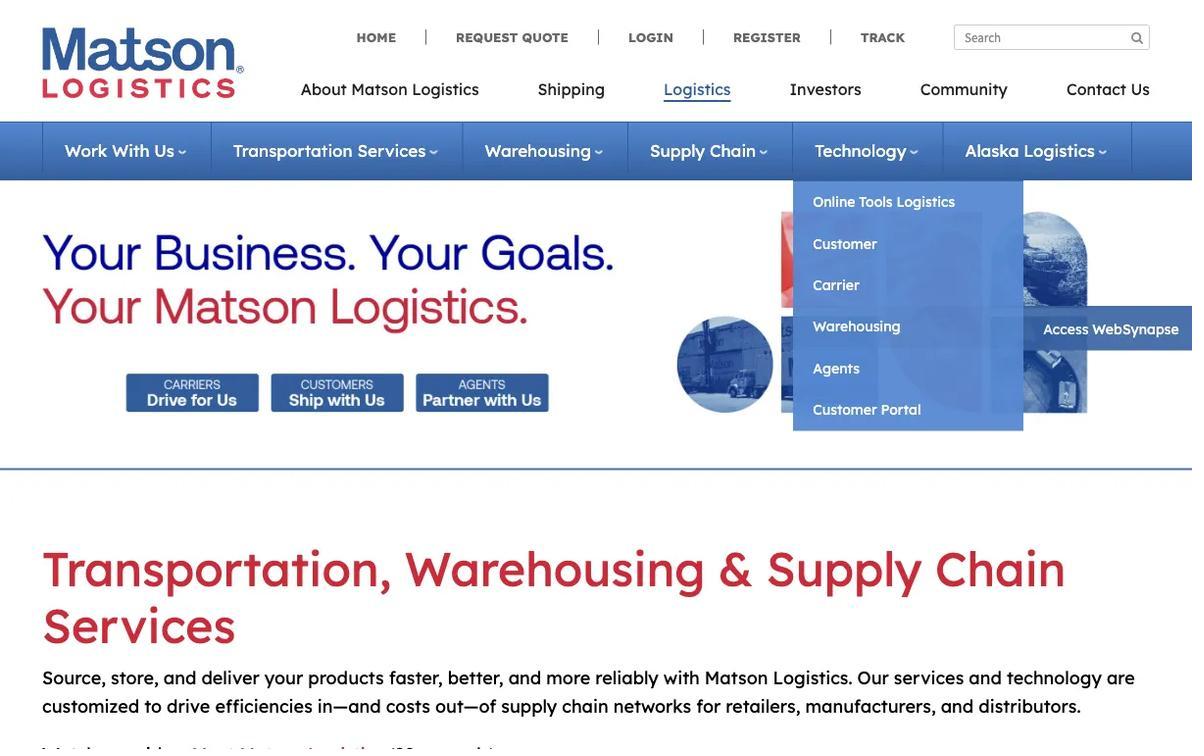 Task type: locate. For each thing, give the bounding box(es) containing it.
customer for customer portal
[[813, 401, 877, 418]]

supply chain link
[[650, 140, 768, 161]]

contact
[[1067, 79, 1127, 99]]

for
[[696, 695, 721, 717]]

Search search field
[[954, 25, 1150, 50]]

technology
[[815, 140, 907, 161]]

matson
[[351, 79, 408, 99], [705, 667, 768, 689]]

request quote
[[456, 29, 569, 45]]

services up store,
[[42, 596, 236, 655]]

alaska logistics
[[965, 140, 1095, 161]]

0 vertical spatial warehousing link
[[485, 140, 603, 161]]

None search field
[[954, 25, 1150, 50]]

supply
[[650, 140, 705, 161], [766, 539, 922, 598]]

1 vertical spatial services
[[42, 596, 236, 655]]

0 vertical spatial us
[[1131, 79, 1150, 99]]

1 horizontal spatial us
[[1131, 79, 1150, 99]]

1 vertical spatial warehousing
[[813, 318, 901, 335]]

efficiencies
[[215, 695, 313, 717]]

0 horizontal spatial us
[[154, 140, 175, 161]]

0 horizontal spatial supply
[[650, 140, 705, 161]]

warehousing link
[[485, 140, 603, 161], [793, 306, 1024, 348]]

1 vertical spatial customer
[[813, 401, 877, 418]]

us right contact
[[1131, 79, 1150, 99]]

chain
[[710, 140, 756, 161], [935, 539, 1066, 598]]

us right with
[[154, 140, 175, 161]]

0 vertical spatial warehousing
[[485, 140, 591, 161]]

logistics
[[412, 79, 479, 99], [664, 79, 731, 99], [1024, 140, 1095, 161], [897, 193, 955, 210]]

transportation services
[[233, 140, 426, 161]]

access websynapse link
[[1024, 309, 1192, 351]]

reliably
[[596, 667, 659, 689]]

register
[[733, 29, 801, 45]]

warehousing for the topmost warehousing link
[[485, 140, 591, 161]]

matson logistics image
[[42, 27, 244, 98]]

agents link
[[793, 348, 1024, 389]]

1 vertical spatial supply
[[766, 539, 922, 598]]

better,
[[448, 667, 504, 689]]

customer portal link
[[793, 389, 1024, 431]]

0 horizontal spatial warehousing link
[[485, 140, 603, 161]]

0 vertical spatial matson
[[351, 79, 408, 99]]

distributors.
[[979, 695, 1081, 717]]

0 horizontal spatial chain
[[710, 140, 756, 161]]

1 horizontal spatial supply
[[766, 539, 922, 598]]

logistics down contact us link
[[1024, 140, 1095, 161]]

source,
[[42, 667, 106, 689]]

warehousing
[[485, 140, 591, 161], [813, 318, 901, 335], [405, 539, 705, 598]]

technology link
[[815, 140, 918, 161]]

websynapse
[[1093, 321, 1179, 338]]

1 horizontal spatial matson
[[705, 667, 768, 689]]

customer down agents at the right of page
[[813, 401, 877, 418]]

contact us
[[1067, 79, 1150, 99]]

warehousing link down shipping link at the top of the page
[[485, 140, 603, 161]]

services down about matson logistics link
[[357, 140, 426, 161]]

2 customer from the top
[[813, 401, 877, 418]]

matson up retailers,
[[705, 667, 768, 689]]

shipping
[[538, 79, 605, 99]]

in—and
[[318, 695, 381, 717]]

your
[[265, 667, 303, 689]]

1 vertical spatial warehousing link
[[793, 306, 1024, 348]]

customer inside customer link
[[813, 235, 877, 252]]

our
[[858, 667, 889, 689]]

about
[[301, 79, 347, 99]]

1 vertical spatial matson
[[705, 667, 768, 689]]

portal
[[881, 401, 921, 418]]

supply inside transportation, warehousing & supply chain services
[[766, 539, 922, 598]]

0 vertical spatial chain
[[710, 140, 756, 161]]

us
[[1131, 79, 1150, 99], [154, 140, 175, 161]]

services inside transportation, warehousing & supply chain services
[[42, 596, 236, 655]]

0 vertical spatial services
[[357, 140, 426, 161]]

technology
[[1007, 667, 1102, 689]]

contact us link
[[1037, 74, 1150, 114]]

login link
[[598, 29, 703, 45]]

1 horizontal spatial chain
[[935, 539, 1066, 598]]

matson down home
[[351, 79, 408, 99]]

1 customer from the top
[[813, 235, 877, 252]]

highway brokerage, intermodal rail, warehousing, forwarding image
[[42, 191, 1150, 434]]

community
[[920, 79, 1008, 99]]

alaska logistics link
[[965, 140, 1107, 161]]

0 horizontal spatial matson
[[351, 79, 408, 99]]

online tools logistics
[[813, 193, 955, 210]]

and
[[164, 667, 196, 689], [509, 667, 541, 689], [969, 667, 1002, 689], [941, 695, 974, 717]]

services
[[357, 140, 426, 161], [42, 596, 236, 655]]

home
[[357, 29, 396, 45]]

transportation,
[[42, 539, 392, 598]]

investors link
[[760, 74, 891, 114]]

2 vertical spatial warehousing
[[405, 539, 705, 598]]

supply
[[501, 695, 557, 717]]

agents
[[813, 359, 860, 377]]

transportation, warehousing & supply chain services
[[42, 539, 1066, 655]]

request quote link
[[426, 29, 598, 45]]

0 horizontal spatial services
[[42, 596, 236, 655]]

1 vertical spatial chain
[[935, 539, 1066, 598]]

us inside the top menu navigation
[[1131, 79, 1150, 99]]

customer inside customer portal link
[[813, 401, 877, 418]]

logistics up customer link
[[897, 193, 955, 210]]

track link
[[830, 29, 905, 45]]

0 vertical spatial customer
[[813, 235, 877, 252]]

products
[[308, 667, 384, 689]]

customized
[[42, 695, 139, 717]]

request
[[456, 29, 518, 45]]

work with us
[[65, 140, 175, 161]]

faster,
[[389, 667, 443, 689]]

warehousing link up portal
[[793, 306, 1024, 348]]

to
[[144, 695, 162, 717]]

customer
[[813, 235, 877, 252], [813, 401, 877, 418]]

0 vertical spatial supply
[[650, 140, 705, 161]]

warehousing for the right warehousing link
[[813, 318, 901, 335]]

customer up carrier
[[813, 235, 877, 252]]



Task type: describe. For each thing, give the bounding box(es) containing it.
networks
[[614, 695, 691, 717]]

store,
[[111, 667, 159, 689]]

manufacturers,
[[805, 695, 936, 717]]

logistics down request
[[412, 79, 479, 99]]

track
[[861, 29, 905, 45]]

access websynapse
[[1044, 321, 1179, 338]]

logistics link
[[634, 74, 760, 114]]

costs
[[386, 695, 430, 717]]

shipping link
[[508, 74, 634, 114]]

top menu navigation
[[301, 74, 1150, 114]]

deliver
[[201, 667, 260, 689]]

chain
[[562, 695, 609, 717]]

community link
[[891, 74, 1037, 114]]

1 vertical spatial us
[[154, 140, 175, 161]]

logistics up supply chain
[[664, 79, 731, 99]]

customer portal
[[813, 401, 921, 418]]

search image
[[1131, 31, 1143, 44]]

supply chain
[[650, 140, 756, 161]]

online tools logistics link
[[793, 181, 1024, 223]]

warehousing inside transportation, warehousing & supply chain services
[[405, 539, 705, 598]]

home link
[[357, 29, 426, 45]]

with
[[664, 667, 700, 689]]

retailers,
[[726, 695, 801, 717]]

are
[[1107, 667, 1135, 689]]

with
[[112, 140, 150, 161]]

about matson logistics link
[[301, 74, 508, 114]]

and up distributors.
[[969, 667, 1002, 689]]

and up the drive
[[164, 667, 196, 689]]

alaska
[[965, 140, 1019, 161]]

drive
[[167, 695, 210, 717]]

and up supply at bottom left
[[509, 667, 541, 689]]

1 horizontal spatial warehousing link
[[793, 306, 1024, 348]]

matson inside source, store, and deliver your products faster, better, and more reliably with matson logistics. our services and technology are customized to drive efficiencies in—and costs out—of supply chain networks for retailers, manufacturers, and distributors.
[[705, 667, 768, 689]]

logistics.
[[773, 667, 853, 689]]

quote
[[522, 29, 569, 45]]

customer for customer
[[813, 235, 877, 252]]

and down services
[[941, 695, 974, 717]]

work with us link
[[65, 140, 186, 161]]

online
[[813, 193, 855, 210]]

login
[[629, 29, 674, 45]]

investors
[[790, 79, 862, 99]]

chain inside transportation, warehousing & supply chain services
[[935, 539, 1066, 598]]

more
[[546, 667, 591, 689]]

1 horizontal spatial services
[[357, 140, 426, 161]]

carrier link
[[793, 265, 1024, 306]]

access
[[1044, 321, 1089, 338]]

work
[[65, 140, 107, 161]]

transportation services link
[[233, 140, 438, 161]]

carrier
[[813, 276, 860, 293]]

&
[[719, 539, 753, 598]]

about matson logistics
[[301, 79, 479, 99]]

customer link
[[793, 223, 1024, 265]]

source, store, and deliver your products faster, better, and more reliably with matson logistics. our services and technology are customized to drive efficiencies in—and costs out—of supply chain networks for retailers, manufacturers, and distributors.
[[42, 667, 1135, 717]]

register link
[[703, 29, 830, 45]]

matson inside the top menu navigation
[[351, 79, 408, 99]]

transportation
[[233, 140, 353, 161]]

tools
[[859, 193, 893, 210]]

services
[[894, 667, 964, 689]]

out—of
[[435, 695, 496, 717]]



Task type: vqa. For each thing, say whether or not it's contained in the screenshot.
your
yes



